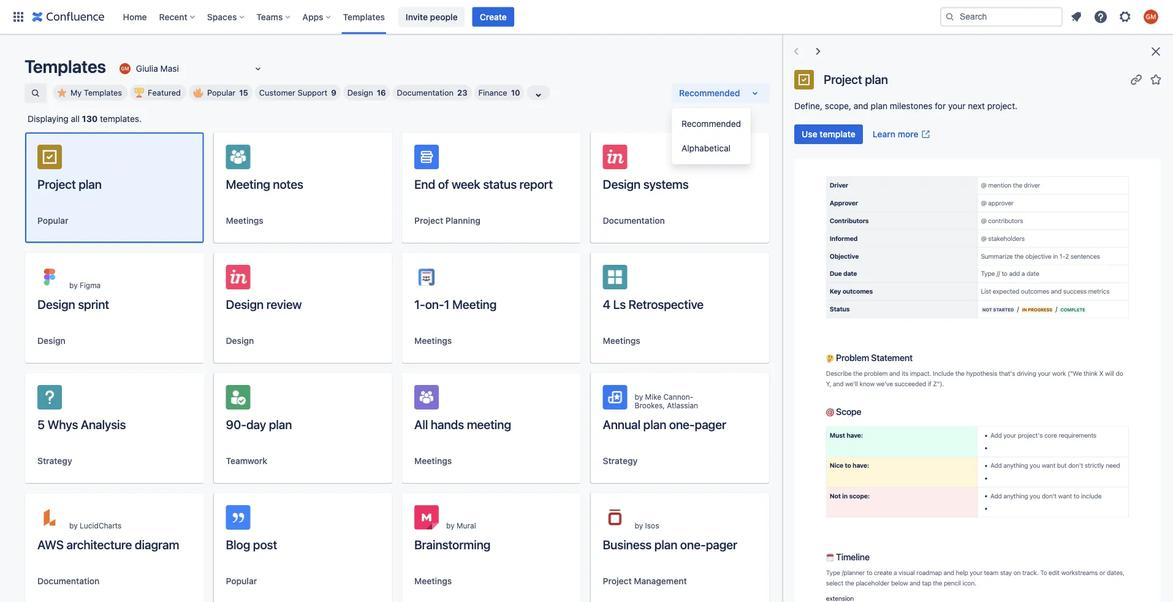 Task type: locate. For each thing, give the bounding box(es) containing it.
strategy for annual
[[603, 456, 638, 466]]

meeting right 1
[[452, 297, 497, 311]]

1 horizontal spatial documentation
[[397, 88, 454, 97]]

business
[[603, 537, 652, 552]]

meetings down on-
[[414, 336, 452, 346]]

1 horizontal spatial design button
[[226, 335, 254, 347]]

2 horizontal spatial documentation
[[603, 216, 665, 226]]

pager for annual plan one-pager
[[695, 417, 727, 431]]

by left figma
[[69, 281, 78, 289]]

1 strategy from the left
[[37, 456, 72, 466]]

design button down design review
[[226, 335, 254, 347]]

1 vertical spatial popular
[[37, 216, 68, 226]]

1 vertical spatial pager
[[706, 537, 738, 552]]

by for design sprint
[[69, 281, 78, 289]]

design systems
[[603, 177, 689, 191]]

design review
[[226, 297, 302, 311]]

1 horizontal spatial strategy
[[603, 456, 638, 466]]

strategy button down whys
[[37, 455, 72, 467]]

strategy button
[[37, 455, 72, 467], [603, 455, 638, 467]]

templates inside the global element
[[343, 12, 385, 22]]

16
[[377, 88, 386, 97]]

management
[[634, 576, 687, 586]]

5 whys analysis
[[37, 417, 126, 431]]

None text field
[[118, 63, 120, 75]]

documentation left 23
[[397, 88, 454, 97]]

design 16
[[348, 88, 386, 97]]

mike
[[645, 392, 662, 401]]

brookes,
[[635, 401, 665, 410]]

whys
[[47, 417, 78, 431]]

recommended up alphabetical button
[[682, 119, 741, 129]]

giulia
[[136, 64, 158, 74]]

meeting notes
[[226, 177, 303, 191]]

1 vertical spatial popular button
[[226, 575, 257, 587]]

invite people
[[406, 12, 458, 22]]

design left review
[[226, 297, 264, 311]]

documentation down design systems
[[603, 216, 665, 226]]

documentation button down aws
[[37, 575, 99, 587]]

recommended
[[679, 88, 740, 98], [682, 119, 741, 129]]

meetings button down ls
[[603, 335, 641, 347]]

lucidcharts
[[80, 521, 122, 530]]

0 horizontal spatial strategy button
[[37, 455, 72, 467]]

popular for blog post
[[226, 576, 257, 586]]

customer support 9
[[259, 88, 336, 97]]

1 horizontal spatial strategy button
[[603, 455, 638, 467]]

by left mural
[[446, 521, 455, 530]]

1 vertical spatial recommended
[[682, 119, 741, 129]]

90-day plan
[[226, 417, 292, 431]]

15
[[239, 88, 248, 97]]

2 vertical spatial templates
[[84, 88, 122, 97]]

1 horizontal spatial popular button
[[226, 575, 257, 587]]

templates right my
[[84, 88, 122, 97]]

all
[[414, 417, 428, 431]]

week
[[452, 177, 481, 191]]

0 horizontal spatial popular button
[[37, 215, 68, 227]]

share link image
[[720, 152, 735, 167]]

confluence image
[[32, 10, 105, 24], [32, 10, 105, 24]]

post
[[253, 537, 277, 552]]

banner
[[0, 0, 1174, 34]]

one-
[[669, 417, 695, 431], [680, 537, 706, 552]]

design button down design sprint
[[37, 335, 66, 347]]

sprint
[[78, 297, 109, 311]]

0 vertical spatial project plan
[[824, 72, 888, 86]]

meetings down ls
[[603, 336, 641, 346]]

on-
[[425, 297, 444, 311]]

one- down atlassian
[[669, 417, 695, 431]]

by inside by mike cannon- brookes, atlassian
[[635, 392, 643, 401]]

meeting left notes
[[226, 177, 270, 191]]

documentation button for aws
[[37, 575, 99, 587]]

meetings button down on-
[[414, 335, 452, 347]]

0 vertical spatial documentation button
[[603, 215, 665, 227]]

0 vertical spatial recommended
[[679, 88, 740, 98]]

planning
[[446, 216, 481, 226]]

templates
[[343, 12, 385, 22], [25, 56, 106, 77], [84, 88, 122, 97]]

pager for business plan one-pager
[[706, 537, 738, 552]]

use
[[802, 129, 818, 139]]

strategy for 5
[[37, 456, 72, 466]]

invite people button
[[398, 7, 465, 27]]

meetings for all
[[414, 456, 452, 466]]

close image
[[1149, 44, 1164, 59]]

home link
[[119, 7, 151, 27]]

documentation 23
[[397, 88, 468, 97]]

recommended button
[[672, 112, 751, 136]]

meetings button for 4
[[603, 335, 641, 347]]

documentation button
[[603, 215, 665, 227], [37, 575, 99, 587]]

documentation down aws
[[37, 576, 99, 586]]

teams button
[[253, 7, 295, 27]]

project plan
[[824, 72, 888, 86], [37, 177, 102, 191]]

documentation for aws architecture diagram
[[37, 576, 99, 586]]

annual
[[603, 417, 641, 431]]

0 vertical spatial documentation
[[397, 88, 454, 97]]

strategy down 'annual'
[[603, 456, 638, 466]]

define, scope, and plan milestones for your next project.
[[795, 101, 1018, 111]]

2 strategy from the left
[[603, 456, 638, 466]]

displaying
[[28, 114, 69, 124]]

all hands meeting
[[414, 417, 511, 431]]

0 vertical spatial meeting
[[226, 177, 270, 191]]

project management button
[[603, 575, 687, 587]]

1 horizontal spatial documentation button
[[603, 215, 665, 227]]

130
[[82, 114, 98, 124]]

learn
[[873, 129, 896, 139]]

meetings button
[[226, 215, 263, 227], [414, 335, 452, 347], [603, 335, 641, 347], [414, 455, 452, 467], [414, 575, 452, 587]]

recommended inside button
[[682, 119, 741, 129]]

one- for business
[[680, 537, 706, 552]]

by isos
[[635, 521, 659, 530]]

2 vertical spatial popular
[[226, 576, 257, 586]]

business plan one-pager
[[603, 537, 738, 552]]

design button
[[37, 335, 66, 347], [226, 335, 254, 347]]

group containing recommended
[[672, 108, 751, 164]]

meetings
[[226, 216, 263, 226], [414, 336, 452, 346], [603, 336, 641, 346], [414, 456, 452, 466], [414, 576, 452, 586]]

strategy button for 5
[[37, 455, 72, 467]]

design left systems
[[603, 177, 641, 191]]

notification icon image
[[1069, 10, 1084, 24]]

open image
[[251, 61, 265, 76]]

one- up management at right bottom
[[680, 537, 706, 552]]

meetings button down meeting notes
[[226, 215, 263, 227]]

0 vertical spatial templates
[[343, 12, 385, 22]]

templates inside button
[[84, 88, 122, 97]]

1 vertical spatial project plan
[[37, 177, 102, 191]]

templates right apps popup button
[[343, 12, 385, 22]]

by left the lucidcharts
[[69, 521, 78, 530]]

group
[[672, 108, 751, 164]]

popular button
[[37, 215, 68, 227], [226, 575, 257, 587]]

1 design button from the left
[[37, 335, 66, 347]]

0 horizontal spatial design button
[[37, 335, 66, 347]]

2 strategy button from the left
[[603, 455, 638, 467]]

meeting
[[226, 177, 270, 191], [452, 297, 497, 311]]

0 vertical spatial popular button
[[37, 215, 68, 227]]

1 horizontal spatial meeting
[[452, 297, 497, 311]]

banner containing home
[[0, 0, 1174, 34]]

by left mike
[[635, 392, 643, 401]]

templates.
[[100, 114, 142, 124]]

pager
[[695, 417, 727, 431], [706, 537, 738, 552]]

end
[[414, 177, 435, 191]]

by lucidcharts
[[69, 521, 122, 530]]

templates up my
[[25, 56, 106, 77]]

strategy button down 'annual'
[[603, 455, 638, 467]]

open search bar image
[[31, 88, 40, 98]]

design down design sprint
[[37, 336, 66, 346]]

finance
[[479, 88, 508, 97]]

design for systems
[[603, 177, 641, 191]]

0 vertical spatial one-
[[669, 417, 695, 431]]

1-on-1 meeting
[[414, 297, 497, 311]]

share link image
[[1129, 72, 1144, 87]]

documentation button down design systems
[[603, 215, 665, 227]]

0 horizontal spatial documentation button
[[37, 575, 99, 587]]

meetings button down all
[[414, 455, 452, 467]]

recent
[[159, 12, 188, 22]]

help icon image
[[1094, 10, 1109, 24]]

design down by figma
[[37, 297, 75, 311]]

0 vertical spatial pager
[[695, 417, 727, 431]]

spaces
[[207, 12, 237, 22]]

1
[[444, 297, 450, 311]]

2 design button from the left
[[226, 335, 254, 347]]

by left isos
[[635, 521, 643, 530]]

architecture
[[67, 537, 132, 552]]

23
[[457, 88, 468, 97]]

0 horizontal spatial strategy
[[37, 456, 72, 466]]

meetings down all
[[414, 456, 452, 466]]

recommended inside dropdown button
[[679, 88, 740, 98]]

0 horizontal spatial meeting
[[226, 177, 270, 191]]

1 strategy button from the left
[[37, 455, 72, 467]]

strategy down whys
[[37, 456, 72, 466]]

2 vertical spatial documentation
[[37, 576, 99, 586]]

design left 16
[[348, 88, 373, 97]]

star design systems image
[[740, 152, 755, 167]]

design
[[348, 88, 373, 97], [603, 177, 641, 191], [37, 297, 75, 311], [226, 297, 264, 311], [37, 336, 66, 346], [226, 336, 254, 346]]

1 vertical spatial documentation button
[[37, 575, 99, 587]]

meetings button for 1-
[[414, 335, 452, 347]]

define,
[[795, 101, 823, 111]]

brainstorming
[[414, 537, 491, 552]]

meetings down meeting notes
[[226, 216, 263, 226]]

global element
[[7, 0, 938, 34]]

recommended up recommended button
[[679, 88, 740, 98]]

1 vertical spatial one-
[[680, 537, 706, 552]]

1 vertical spatial documentation
[[603, 216, 665, 226]]

design for sprint
[[37, 297, 75, 311]]

0 horizontal spatial documentation
[[37, 576, 99, 586]]



Task type: describe. For each thing, give the bounding box(es) containing it.
templates link
[[339, 7, 389, 27]]

design for review
[[226, 297, 264, 311]]

blog
[[226, 537, 250, 552]]

your
[[949, 101, 966, 111]]

1 vertical spatial templates
[[25, 56, 106, 77]]

meeting
[[467, 417, 511, 431]]

my templates button
[[53, 85, 128, 101]]

invite
[[406, 12, 428, 22]]

more categories image
[[531, 88, 546, 102]]

use template
[[802, 129, 856, 139]]

appswitcher icon image
[[11, 10, 26, 24]]

notes
[[273, 177, 303, 191]]

design for 16
[[348, 88, 373, 97]]

1-
[[414, 297, 425, 311]]

all
[[71, 114, 80, 124]]

design button for design sprint
[[37, 335, 66, 347]]

by mural
[[446, 521, 476, 530]]

and
[[854, 101, 869, 111]]

teamwork button
[[226, 455, 267, 467]]

settings icon image
[[1118, 10, 1133, 24]]

review
[[267, 297, 302, 311]]

by for annual plan one-pager
[[635, 392, 643, 401]]

next
[[968, 101, 985, 111]]

diagram
[[135, 537, 179, 552]]

recommended for recommended dropdown button at right
[[679, 88, 740, 98]]

meetings down brainstorming
[[414, 576, 452, 586]]

blog post
[[226, 537, 277, 552]]

of
[[438, 177, 449, 191]]

by mike cannon- brookes, atlassian
[[635, 392, 698, 410]]

alphabetical button
[[672, 136, 751, 161]]

featured button
[[130, 85, 186, 101]]

strategy button for annual
[[603, 455, 638, 467]]

masi
[[160, 64, 179, 74]]

ls
[[613, 297, 626, 311]]

9
[[331, 88, 336, 97]]

10
[[511, 88, 520, 97]]

learn more
[[873, 129, 919, 139]]

displaying all 130 templates.
[[28, 114, 142, 124]]

Search field
[[941, 7, 1063, 27]]

documentation button for design
[[603, 215, 665, 227]]

recommended button
[[672, 83, 770, 103]]

retrospective
[[629, 297, 704, 311]]

design sprint
[[37, 297, 109, 311]]

spaces button
[[203, 7, 249, 27]]

learn more link
[[866, 124, 939, 144]]

customer
[[259, 88, 295, 97]]

support
[[298, 88, 328, 97]]

create link
[[473, 7, 514, 27]]

one- for annual
[[669, 417, 695, 431]]

recent button
[[155, 7, 200, 27]]

teamwork
[[226, 456, 267, 466]]

by for business plan one-pager
[[635, 521, 643, 530]]

home
[[123, 12, 147, 22]]

search image
[[945, 12, 955, 22]]

documentation for design systems
[[603, 216, 665, 226]]

giulia masi
[[136, 64, 179, 74]]

4
[[603, 297, 611, 311]]

meetings button for all
[[414, 455, 452, 467]]

popular for project plan
[[37, 216, 68, 226]]

apps button
[[299, 7, 336, 27]]

analysis
[[81, 417, 126, 431]]

1 vertical spatial meeting
[[452, 297, 497, 311]]

mural
[[457, 521, 476, 530]]

systems
[[644, 177, 689, 191]]

milestones
[[890, 101, 933, 111]]

recommended for recommended button
[[682, 119, 741, 129]]

report
[[520, 177, 553, 191]]

apps
[[303, 12, 323, 22]]

meetings button down brainstorming
[[414, 575, 452, 587]]

aws
[[37, 537, 64, 552]]

1 horizontal spatial project plan
[[824, 72, 888, 86]]

popular button for blog
[[226, 575, 257, 587]]

more
[[898, 129, 919, 139]]

aws architecture diagram
[[37, 537, 179, 552]]

previous template image
[[789, 44, 804, 59]]

design down design review
[[226, 336, 254, 346]]

atlassian
[[667, 401, 698, 410]]

project management
[[603, 576, 687, 586]]

create
[[480, 12, 507, 22]]

featured
[[148, 88, 181, 97]]

scope,
[[825, 101, 852, 111]]

people
[[430, 12, 458, 22]]

0 horizontal spatial project plan
[[37, 177, 102, 191]]

annual plan one-pager
[[603, 417, 727, 431]]

by figma
[[69, 281, 101, 289]]

your profile and preferences image
[[1144, 10, 1159, 24]]

teams
[[257, 12, 283, 22]]

popular button for project
[[37, 215, 68, 227]]

star project plan image
[[1149, 72, 1164, 87]]

figma
[[80, 281, 101, 289]]

by for brainstorming
[[446, 521, 455, 530]]

status
[[483, 177, 517, 191]]

0 vertical spatial popular
[[207, 88, 236, 97]]

my templates
[[71, 88, 122, 97]]

my
[[71, 88, 82, 97]]

project.
[[988, 101, 1018, 111]]

90-
[[226, 417, 246, 431]]

meetings for 4
[[603, 336, 641, 346]]

by for aws architecture diagram
[[69, 521, 78, 530]]

project planning
[[414, 216, 481, 226]]

meetings for 1-
[[414, 336, 452, 346]]

meetings button for meeting
[[226, 215, 263, 227]]

isos
[[645, 521, 659, 530]]

end of week status report
[[414, 177, 553, 191]]

cannon-
[[664, 392, 694, 401]]

design button for design review
[[226, 335, 254, 347]]

meetings for meeting
[[226, 216, 263, 226]]

alphabetical
[[682, 143, 731, 153]]

next template image
[[811, 44, 826, 59]]



Task type: vqa. For each thing, say whether or not it's contained in the screenshot.
Development button
no



